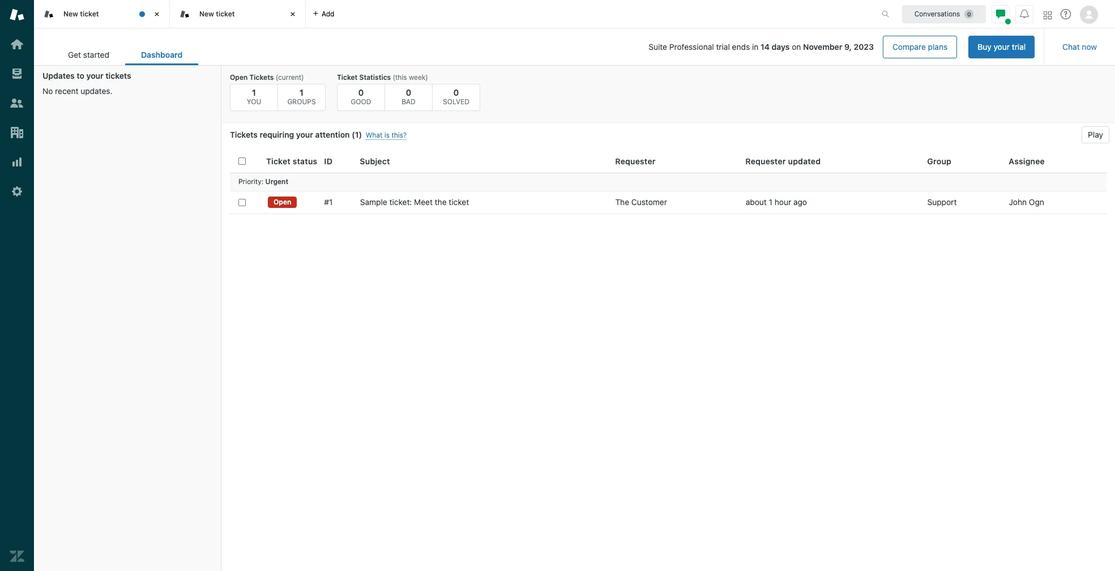 Task type: vqa. For each thing, say whether or not it's contained in the screenshot.
3rd 0 from the left
yes



Task type: locate. For each thing, give the bounding box(es) containing it.
1 down '(current)'
[[300, 87, 304, 97]]

open
[[230, 73, 248, 82], [274, 198, 292, 206]]

2 0 from the left
[[406, 87, 412, 97]]

2 new from the left
[[199, 10, 214, 18]]

status
[[293, 156, 318, 166]]

0
[[359, 87, 364, 97], [406, 87, 412, 97], [454, 87, 459, 97]]

1 0 from the left
[[359, 87, 364, 97]]

get
[[68, 50, 81, 60]]

0 down statistics at the left top
[[359, 87, 364, 97]]

close image
[[287, 9, 299, 20]]

1 horizontal spatial open
[[274, 198, 292, 206]]

2 horizontal spatial ticket
[[449, 197, 469, 207]]

0 vertical spatial open
[[230, 73, 248, 82]]

3 0 from the left
[[454, 87, 459, 97]]

2 horizontal spatial your
[[994, 42, 1010, 52]]

0 good
[[351, 87, 372, 106]]

0 horizontal spatial requester
[[616, 156, 656, 166]]

zendesk support image
[[10, 7, 24, 22]]

compare plans button
[[883, 36, 958, 58]]

1 inside 1 you
[[252, 87, 256, 97]]

ticket
[[80, 10, 99, 18], [216, 10, 235, 18], [449, 197, 469, 207]]

section
[[208, 36, 1035, 58]]

get started tab
[[52, 44, 125, 65]]

what
[[366, 131, 383, 139]]

tickets
[[250, 73, 274, 82], [230, 130, 258, 139]]

2023
[[854, 42, 874, 52]]

buy your trial
[[978, 42, 1026, 52]]

organizations image
[[10, 125, 24, 140]]

play button
[[1082, 126, 1110, 143]]

trial down notifications icon
[[1013, 42, 1026, 52]]

:
[[262, 178, 264, 186]]

2 new ticket from the left
[[199, 10, 235, 18]]

play
[[1089, 130, 1104, 139]]

0 horizontal spatial trial
[[717, 42, 730, 52]]

new ticket tab
[[34, 0, 170, 28], [170, 0, 306, 28]]

new ticket
[[63, 10, 99, 18], [199, 10, 235, 18]]

trial left ends
[[717, 42, 730, 52]]

buy your trial button
[[969, 36, 1035, 58]]

1 horizontal spatial ticket
[[337, 73, 358, 82]]

your right to
[[86, 71, 104, 80]]

1 vertical spatial open
[[274, 198, 292, 206]]

new
[[63, 10, 78, 18], [199, 10, 214, 18]]

1 down open tickets (current)
[[252, 87, 256, 97]]

open down urgent
[[274, 198, 292, 206]]

new right close image
[[199, 10, 214, 18]]

0 down "(this"
[[406, 87, 412, 97]]

priority
[[239, 178, 262, 186]]

0 inside the 0 solved
[[454, 87, 459, 97]]

support
[[928, 197, 957, 207]]

your
[[994, 42, 1010, 52], [86, 71, 104, 80], [296, 130, 313, 139]]

tickets up 1 you
[[250, 73, 274, 82]]

1 left hour
[[769, 197, 773, 207]]

November 9, 2023 text field
[[804, 42, 874, 52]]

updated
[[789, 156, 821, 166]]

requester for requester
[[616, 156, 656, 166]]

2 vertical spatial your
[[296, 130, 313, 139]]

urgent
[[266, 178, 289, 186]]

id
[[324, 156, 333, 166]]

your up status
[[296, 130, 313, 139]]

0 horizontal spatial 0
[[359, 87, 364, 97]]

new ticket for first new ticket tab from left
[[63, 10, 99, 18]]

main element
[[0, 0, 34, 571]]

suite professional trial ends in 14 days on november 9, 2023
[[649, 42, 874, 52]]

meet
[[414, 197, 433, 207]]

ticket for ticket status
[[266, 156, 291, 166]]

get started
[[68, 50, 109, 60]]

chat
[[1063, 42, 1080, 52]]

your for updates to your tickets
[[86, 71, 104, 80]]

2 horizontal spatial 0
[[454, 87, 459, 97]]

0 right 0 bad on the left top of page
[[454, 87, 459, 97]]

0 horizontal spatial new ticket
[[63, 10, 99, 18]]

1 horizontal spatial requester
[[746, 156, 786, 166]]

this?
[[392, 131, 407, 139]]

grid
[[222, 150, 1116, 571]]

1 horizontal spatial 0
[[406, 87, 412, 97]]

notifications image
[[1021, 9, 1030, 18]]

1 horizontal spatial your
[[296, 130, 313, 139]]

open inside grid
[[274, 198, 292, 206]]

1 horizontal spatial new ticket
[[199, 10, 235, 18]]

solved
[[443, 97, 470, 106]]

zendesk products image
[[1044, 11, 1052, 19]]

1 horizontal spatial new
[[199, 10, 214, 18]]

1
[[252, 87, 256, 97], [300, 87, 304, 97], [355, 130, 359, 139], [769, 197, 773, 207]]

1 requester from the left
[[616, 156, 656, 166]]

your for tickets requiring your attention
[[296, 130, 313, 139]]

0 inside 0 good
[[359, 87, 364, 97]]

tabs tab list
[[34, 0, 870, 28]]

priority : urgent
[[239, 178, 289, 186]]

ticket
[[337, 73, 358, 82], [266, 156, 291, 166]]

0 horizontal spatial ticket
[[266, 156, 291, 166]]

requester left updated
[[746, 156, 786, 166]]

attention
[[315, 130, 350, 139]]

suite
[[649, 42, 668, 52]]

1 horizontal spatial trial
[[1013, 42, 1026, 52]]

trial
[[717, 42, 730, 52], [1013, 42, 1026, 52]]

zendesk image
[[10, 549, 24, 564]]

ticket status
[[266, 156, 318, 166]]

requester
[[616, 156, 656, 166], [746, 156, 786, 166]]

chat now
[[1063, 42, 1098, 52]]

ticket:
[[390, 197, 412, 207]]

0 vertical spatial ticket
[[337, 73, 358, 82]]

your inside button
[[994, 42, 1010, 52]]

add button
[[306, 0, 341, 28]]

is
[[385, 131, 390, 139]]

1 new ticket from the left
[[63, 10, 99, 18]]

1 new from the left
[[63, 10, 78, 18]]

your right buy
[[994, 42, 1010, 52]]

the customer
[[616, 197, 668, 207]]

your inside updates to your tickets no recent updates.
[[86, 71, 104, 80]]

1 groups
[[288, 87, 316, 106]]

1 trial from the left
[[717, 42, 730, 52]]

0 inside 0 bad
[[406, 87, 412, 97]]

0 horizontal spatial new
[[63, 10, 78, 18]]

0 horizontal spatial your
[[86, 71, 104, 80]]

close image
[[151, 9, 163, 20]]

ticket for first new ticket tab from left
[[80, 10, 99, 18]]

tickets
[[106, 71, 131, 80]]

2 requester from the left
[[746, 156, 786, 166]]

recent
[[55, 86, 78, 96]]

dashboard
[[141, 50, 183, 60]]

None checkbox
[[239, 199, 246, 206]]

good
[[351, 97, 372, 106]]

tab list containing get started
[[52, 44, 199, 65]]

ends
[[733, 42, 750, 52]]

0 solved
[[443, 87, 470, 106]]

on
[[792, 42, 802, 52]]

ticket up 0 good
[[337, 73, 358, 82]]

john ogn
[[1010, 197, 1045, 207]]

new up get
[[63, 10, 78, 18]]

9,
[[845, 42, 852, 52]]

november
[[804, 42, 843, 52]]

requester for requester updated
[[746, 156, 786, 166]]

about
[[746, 197, 767, 207]]

1 vertical spatial your
[[86, 71, 104, 80]]

tickets requiring your attention ( 1 ) what is this?
[[230, 130, 407, 139]]

customers image
[[10, 96, 24, 111]]

group
[[928, 156, 952, 166]]

open up 1 you
[[230, 73, 248, 82]]

trial inside button
[[1013, 42, 1026, 52]]

tickets up select all tickets option
[[230, 130, 258, 139]]

1 horizontal spatial ticket
[[216, 10, 235, 18]]

1 left what
[[355, 130, 359, 139]]

button displays agent's chat status as online. image
[[997, 9, 1006, 18]]

requester up the customer
[[616, 156, 656, 166]]

admin image
[[10, 184, 24, 199]]

get started image
[[10, 37, 24, 52]]

tab list
[[52, 44, 199, 65]]

0 horizontal spatial ticket
[[80, 10, 99, 18]]

views image
[[10, 66, 24, 81]]

1 vertical spatial ticket
[[266, 156, 291, 166]]

ticket up urgent
[[266, 156, 291, 166]]

0 vertical spatial your
[[994, 42, 1010, 52]]

new for 1st new ticket tab from the right
[[199, 10, 214, 18]]

2 trial from the left
[[1013, 42, 1026, 52]]

0 horizontal spatial open
[[230, 73, 248, 82]]

in
[[753, 42, 759, 52]]



Task type: describe. For each thing, give the bounding box(es) containing it.
0 for 0 solved
[[454, 87, 459, 97]]

week)
[[409, 73, 428, 82]]

bad
[[402, 97, 416, 106]]

Select All Tickets checkbox
[[239, 158, 246, 165]]

trial for your
[[1013, 42, 1026, 52]]

0 for 0 good
[[359, 87, 364, 97]]

(this
[[393, 73, 407, 82]]

)
[[359, 130, 362, 139]]

sample ticket: meet the ticket link
[[360, 197, 469, 207]]

updates to your tickets no recent updates.
[[43, 71, 131, 96]]

conversations
[[915, 9, 961, 18]]

section containing suite professional trial ends in
[[208, 36, 1035, 58]]

compare plans
[[893, 42, 948, 52]]

plans
[[929, 42, 948, 52]]

sample
[[360, 197, 388, 207]]

customer
[[632, 197, 668, 207]]

the
[[435, 197, 447, 207]]

professional
[[670, 42, 714, 52]]

2 new ticket tab from the left
[[170, 0, 306, 28]]

the
[[616, 197, 630, 207]]

14
[[761, 42, 770, 52]]

ago
[[794, 197, 808, 207]]

1 you
[[247, 87, 261, 106]]

0 bad
[[402, 87, 416, 106]]

assignee
[[1010, 156, 1046, 166]]

open tickets (current)
[[230, 73, 304, 82]]

add
[[322, 9, 335, 18]]

open for open tickets (current)
[[230, 73, 248, 82]]

none checkbox inside grid
[[239, 199, 246, 206]]

statistics
[[360, 73, 391, 82]]

chat now button
[[1054, 36, 1107, 58]]

started
[[83, 50, 109, 60]]

open for open
[[274, 198, 292, 206]]

get help image
[[1061, 9, 1072, 19]]

about 1 hour ago
[[746, 197, 808, 207]]

subject
[[360, 156, 390, 166]]

(
[[352, 130, 355, 139]]

updates
[[43, 71, 75, 80]]

requiring
[[260, 130, 294, 139]]

trial for professional
[[717, 42, 730, 52]]

no
[[43, 86, 53, 96]]

days
[[772, 42, 790, 52]]

1 inside 1 groups
[[300, 87, 304, 97]]

conversations button
[[903, 5, 987, 23]]

compare
[[893, 42, 926, 52]]

groups
[[288, 97, 316, 106]]

now
[[1083, 42, 1098, 52]]

john
[[1010, 197, 1027, 207]]

updates.
[[81, 86, 113, 96]]

ticket statistics (this week)
[[337, 73, 428, 82]]

ticket for ticket statistics (this week)
[[337, 73, 358, 82]]

requester updated
[[746, 156, 821, 166]]

sample ticket: meet the ticket
[[360, 197, 469, 207]]

ticket for 1st new ticket tab from the right
[[216, 10, 235, 18]]

0 vertical spatial tickets
[[250, 73, 274, 82]]

new ticket for 1st new ticket tab from the right
[[199, 10, 235, 18]]

ticket inside "link"
[[449, 197, 469, 207]]

new for first new ticket tab from left
[[63, 10, 78, 18]]

hour
[[775, 197, 792, 207]]

0 for 0 bad
[[406, 87, 412, 97]]

grid containing ticket status
[[222, 150, 1116, 571]]

(current)
[[276, 73, 304, 82]]

#1
[[324, 197, 333, 207]]

1 vertical spatial tickets
[[230, 130, 258, 139]]

to
[[77, 71, 84, 80]]

you
[[247, 97, 261, 106]]

1 new ticket tab from the left
[[34, 0, 170, 28]]

ogn
[[1030, 197, 1045, 207]]

reporting image
[[10, 155, 24, 169]]

buy
[[978, 42, 992, 52]]



